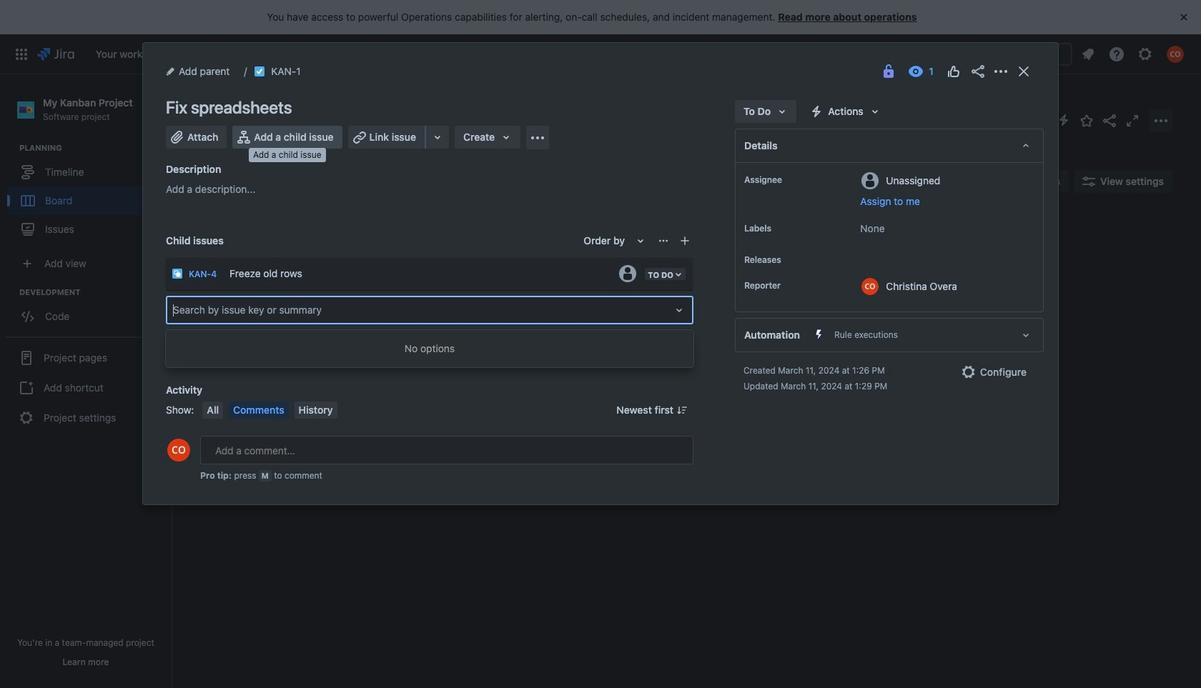 Task type: describe. For each thing, give the bounding box(es) containing it.
create child image
[[680, 235, 691, 247]]

actions image
[[993, 63, 1010, 80]]

4 list item from the left
[[275, 34, 349, 74]]

search image
[[936, 48, 947, 60]]

0 vertical spatial group
[[7, 142, 171, 248]]

2 list item from the left
[[161, 34, 217, 74]]

heading for the middle group
[[19, 287, 171, 298]]

Search field
[[930, 43, 1073, 65]]

vote options: no one has voted for this issue yet. image
[[946, 63, 963, 80]]

link web pages and more image
[[429, 129, 446, 146]]

issue type: subtask image
[[172, 268, 183, 280]]

1 vertical spatial group
[[7, 287, 171, 336]]

heading for top group
[[19, 142, 171, 154]]

reporter pin to top. only you can see pinned fields. image
[[784, 280, 795, 292]]

3 list item from the left
[[223, 34, 269, 74]]

star kan board image
[[1079, 112, 1096, 129]]

2 vertical spatial group
[[6, 337, 166, 439]]

task image
[[254, 66, 266, 77]]

labels pin to top. only you can see pinned fields. image
[[775, 223, 786, 235]]

more information about christina overa image
[[862, 278, 879, 295]]

1 list item from the left
[[91, 34, 156, 74]]

add app image
[[529, 129, 547, 146]]



Task type: locate. For each thing, give the bounding box(es) containing it.
banner
[[0, 34, 1202, 74]]

tooltip
[[249, 148, 326, 162]]

details element
[[735, 129, 1044, 163]]

0 vertical spatial heading
[[19, 142, 171, 154]]

task image
[[212, 293, 224, 305]]

Add a comment… field
[[200, 436, 694, 465]]

copy link to issue image
[[298, 65, 310, 77]]

1 vertical spatial heading
[[19, 287, 171, 298]]

6 list item from the left
[[408, 34, 451, 74]]

2 heading from the top
[[19, 287, 171, 298]]

dialog
[[143, 43, 1059, 505]]

list item
[[91, 34, 156, 74], [161, 34, 217, 74], [223, 34, 269, 74], [275, 34, 349, 74], [355, 34, 403, 74], [408, 34, 451, 74], [503, 34, 545, 74], [556, 34, 605, 74]]

0 horizontal spatial list
[[89, 34, 844, 74]]

dismiss image
[[1176, 9, 1193, 26]]

0 of 1 child issues complete image
[[347, 293, 358, 305]]

automation element
[[735, 318, 1044, 353]]

open image
[[671, 302, 688, 319]]

1 horizontal spatial list
[[1076, 41, 1193, 67]]

assignee pin to top. only you can see pinned fields. image
[[785, 175, 797, 186]]

None text field
[[173, 303, 176, 318]]

group
[[7, 142, 171, 248], [7, 287, 171, 336], [6, 337, 166, 439]]

primary element
[[9, 34, 844, 74]]

jira image
[[37, 45, 74, 63], [37, 45, 74, 63]]

menu bar
[[200, 402, 340, 419]]

Search this board text field
[[202, 169, 268, 195]]

sidebar element
[[0, 74, 172, 689]]

enter full screen image
[[1125, 112, 1142, 129]]

None search field
[[930, 43, 1073, 65]]

issue actions image
[[658, 235, 670, 247]]

5 list item from the left
[[355, 34, 403, 74]]

0 of 1 child issues complete image
[[347, 293, 358, 305]]

8 list item from the left
[[556, 34, 605, 74]]

heading
[[19, 142, 171, 154], [19, 287, 171, 298]]

7 list item from the left
[[503, 34, 545, 74]]

list
[[89, 34, 844, 74], [1076, 41, 1193, 67]]

close image
[[1016, 63, 1033, 80]]

1 heading from the top
[[19, 142, 171, 154]]



Task type: vqa. For each thing, say whether or not it's contained in the screenshot.
heading to the bottom
yes



